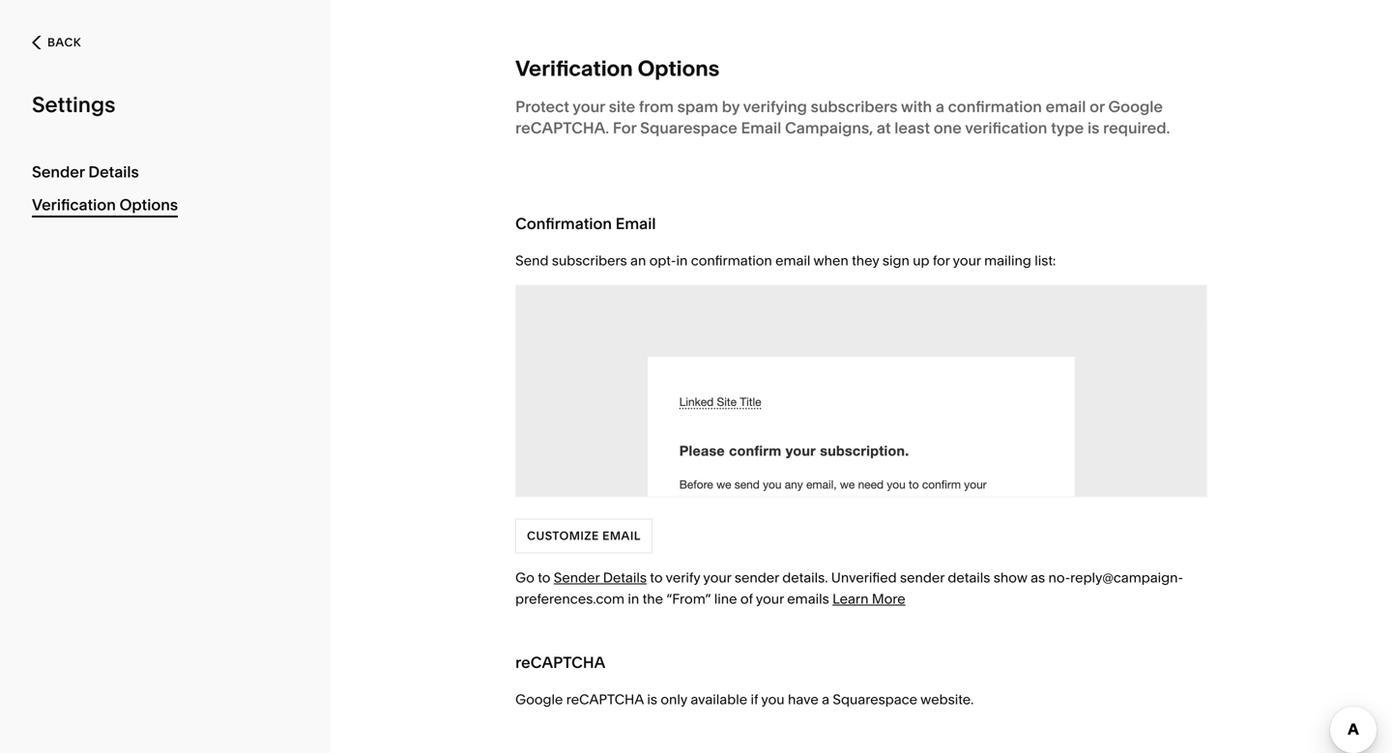 Task type: locate. For each thing, give the bounding box(es) containing it.
your left site
[[573, 98, 605, 116]]

sender details
[[32, 162, 139, 181]]

1 vertical spatial email
[[775, 253, 811, 269]]

options up spam
[[638, 56, 720, 82]]

1 horizontal spatial google
[[1109, 98, 1163, 116]]

recaptcha
[[515, 654, 606, 672], [566, 692, 644, 708]]

a right have at the bottom right of the page
[[822, 692, 830, 708]]

confirmation right opt-
[[691, 253, 772, 269]]

list:
[[1035, 253, 1056, 269]]

sender up of on the bottom
[[735, 570, 779, 586]]

a up one at the top of page
[[936, 98, 945, 116]]

is
[[1088, 119, 1100, 138], [647, 692, 657, 708]]

for
[[613, 119, 637, 138]]

0 horizontal spatial options
[[119, 195, 178, 214]]

0 vertical spatial sender details link
[[32, 156, 299, 189]]

subscribers up campaigns,
[[811, 98, 898, 116]]

sender up preferences.com
[[554, 570, 600, 586]]

no‑reply@campaign-
[[1049, 570, 1183, 586]]

your right for
[[953, 253, 981, 269]]

is down the or
[[1088, 119, 1100, 138]]

1 vertical spatial details
[[603, 570, 647, 586]]

verification options inside "verification options" link
[[32, 195, 178, 214]]

verifying
[[743, 98, 807, 116]]

to
[[538, 570, 551, 586], [650, 570, 663, 586]]

1 vertical spatial in
[[628, 591, 639, 608]]

1 horizontal spatial to
[[650, 570, 663, 586]]

0 vertical spatial google
[[1109, 98, 1163, 116]]

as
[[1031, 570, 1045, 586]]

2 to from the left
[[650, 570, 663, 586]]

you
[[761, 692, 785, 708]]

0 vertical spatial options
[[638, 56, 720, 82]]

0 horizontal spatial sender
[[32, 162, 85, 181]]

options
[[638, 56, 720, 82], [119, 195, 178, 214]]

confirmation email
[[515, 215, 656, 233]]

line
[[714, 591, 737, 608]]

to right go
[[538, 570, 551, 586]]

1 vertical spatial subscribers
[[552, 253, 627, 269]]

1 to from the left
[[538, 570, 551, 586]]

subscribers down 'confirmation email'
[[552, 253, 627, 269]]

in right an
[[676, 253, 688, 269]]

squarespace inside "protect your site from spam by verifying subscribers with a confirmation email or google recaptcha. for squarespace email campaigns, at least one verification type is required."
[[640, 119, 737, 138]]

1 vertical spatial google
[[515, 692, 563, 708]]

0 vertical spatial email
[[741, 119, 781, 138]]

0 horizontal spatial to
[[538, 570, 551, 586]]

verification options up site
[[515, 56, 720, 82]]

they
[[852, 253, 879, 269]]

0 horizontal spatial is
[[647, 692, 657, 708]]

email
[[1046, 98, 1086, 116], [775, 253, 811, 269]]

1 vertical spatial recaptcha
[[566, 692, 644, 708]]

sender
[[32, 162, 85, 181], [554, 570, 600, 586]]

email inside button
[[602, 529, 641, 543]]

confirmation
[[515, 215, 612, 233]]

learn more
[[833, 591, 906, 608]]

1 vertical spatial verification
[[32, 195, 116, 214]]

subscribers
[[811, 98, 898, 116], [552, 253, 627, 269]]

sender
[[735, 570, 779, 586], [900, 570, 945, 586]]

your up line
[[703, 570, 731, 586]]

your
[[573, 98, 605, 116], [953, 253, 981, 269], [703, 570, 731, 586], [756, 591, 784, 608]]

0 horizontal spatial verification options
[[32, 195, 178, 214]]

options inside "verification options" link
[[119, 195, 178, 214]]

your inside "protect your site from spam by verifying subscribers with a confirmation email or google recaptcha. for squarespace email campaigns, at least one verification type is required."
[[573, 98, 605, 116]]

0 vertical spatial subscribers
[[811, 98, 898, 116]]

1 horizontal spatial squarespace
[[833, 692, 918, 708]]

learn
[[833, 591, 869, 608]]

from
[[639, 98, 674, 116]]

email up go to sender details on the left of the page
[[602, 529, 641, 543]]

1 horizontal spatial is
[[1088, 119, 1100, 138]]

is inside "protect your site from spam by verifying subscribers with a confirmation email or google recaptcha. for squarespace email campaigns, at least one verification type is required."
[[1088, 119, 1100, 138]]

email up an
[[616, 215, 656, 233]]

options down sender details
[[119, 195, 178, 214]]

1 horizontal spatial sender
[[900, 570, 945, 586]]

spam
[[677, 98, 718, 116]]

sender down settings
[[32, 162, 85, 181]]

1 vertical spatial a
[[822, 692, 830, 708]]

email left when
[[775, 253, 811, 269]]

squarespace
[[640, 119, 737, 138], [833, 692, 918, 708]]

email
[[741, 119, 781, 138], [616, 215, 656, 233], [602, 529, 641, 543]]

squarespace right have at the bottom right of the page
[[833, 692, 918, 708]]

customize email
[[527, 529, 641, 543]]

to up the
[[650, 570, 663, 586]]

confirmation
[[948, 98, 1042, 116], [691, 253, 772, 269]]

a
[[936, 98, 945, 116], [822, 692, 830, 708]]

0 horizontal spatial squarespace
[[640, 119, 737, 138]]

sender details link
[[32, 156, 299, 189], [554, 570, 647, 586]]

google
[[1109, 98, 1163, 116], [515, 692, 563, 708]]

1 vertical spatial sender
[[554, 570, 600, 586]]

email up the type
[[1046, 98, 1086, 116]]

recaptcha left only
[[566, 692, 644, 708]]

in left the
[[628, 591, 639, 608]]

google recaptcha is only available if you have a squarespace website.
[[515, 692, 974, 708]]

1 horizontal spatial verification
[[515, 56, 633, 82]]

0 horizontal spatial a
[[822, 692, 830, 708]]

0 vertical spatial in
[[676, 253, 688, 269]]

0 horizontal spatial confirmation
[[691, 253, 772, 269]]

0 horizontal spatial sender details link
[[32, 156, 299, 189]]

details
[[88, 162, 139, 181], [603, 570, 647, 586]]

0 horizontal spatial sender
[[735, 570, 779, 586]]

0 vertical spatial email
[[1046, 98, 1086, 116]]

0 vertical spatial a
[[936, 98, 945, 116]]

email down the verifying on the top right
[[741, 119, 781, 138]]

0 vertical spatial verification
[[515, 56, 633, 82]]

1 horizontal spatial sender details link
[[554, 570, 647, 586]]

send
[[515, 253, 549, 269]]

when
[[814, 253, 849, 269]]

verification options down sender details
[[32, 195, 178, 214]]

1 vertical spatial squarespace
[[833, 692, 918, 708]]

confirmation up verification
[[948, 98, 1042, 116]]

email inside "protect your site from spam by verifying subscribers with a confirmation email or google recaptcha. for squarespace email campaigns, at least one verification type is required."
[[1046, 98, 1086, 116]]

0 vertical spatial confirmation
[[948, 98, 1042, 116]]

verification down sender details
[[32, 195, 116, 214]]

verification options
[[515, 56, 720, 82], [32, 195, 178, 214]]

sender inside 'link'
[[32, 162, 85, 181]]

1 vertical spatial verification options
[[32, 195, 178, 214]]

back button
[[26, 21, 87, 64]]

1 vertical spatial is
[[647, 692, 657, 708]]

1 horizontal spatial email
[[1046, 98, 1086, 116]]

confirmation inside "protect your site from spam by verifying subscribers with a confirmation email or google recaptcha. for squarespace email campaigns, at least one verification type is required."
[[948, 98, 1042, 116]]

only
[[661, 692, 687, 708]]

recaptcha down preferences.com
[[515, 654, 606, 672]]

verification
[[515, 56, 633, 82], [32, 195, 116, 214]]

0 vertical spatial sender
[[32, 162, 85, 181]]

details up the
[[603, 570, 647, 586]]

google inside "protect your site from spam by verifying subscribers with a confirmation email or google recaptcha. for squarespace email campaigns, at least one verification type is required."
[[1109, 98, 1163, 116]]

1 vertical spatial sender details link
[[554, 570, 647, 586]]

1 vertical spatial email
[[616, 215, 656, 233]]

customize email button
[[515, 519, 653, 554]]

is left only
[[647, 692, 657, 708]]

with
[[901, 98, 932, 116]]

in
[[676, 253, 688, 269], [628, 591, 639, 608]]

verify
[[666, 570, 700, 586]]

back
[[47, 35, 81, 49]]

1 horizontal spatial verification options
[[515, 56, 720, 82]]

1 horizontal spatial confirmation
[[948, 98, 1042, 116]]

sender up more
[[900, 570, 945, 586]]

show
[[994, 570, 1028, 586]]

verification up protect at the top left of the page
[[515, 56, 633, 82]]

email for customize email
[[602, 529, 641, 543]]

1 sender from the left
[[735, 570, 779, 586]]

1 vertical spatial options
[[119, 195, 178, 214]]

squarespace down spam
[[640, 119, 737, 138]]

1 horizontal spatial subscribers
[[811, 98, 898, 116]]

website.
[[921, 692, 974, 708]]

email for confirmation email
[[616, 215, 656, 233]]

2 sender from the left
[[900, 570, 945, 586]]

1 horizontal spatial options
[[638, 56, 720, 82]]

2 vertical spatial email
[[602, 529, 641, 543]]

learn more link
[[833, 591, 906, 608]]

1 horizontal spatial a
[[936, 98, 945, 116]]

0 horizontal spatial details
[[88, 162, 139, 181]]

details up "verification options" link in the top of the page
[[88, 162, 139, 181]]

an
[[630, 253, 646, 269]]

0 vertical spatial details
[[88, 162, 139, 181]]

by
[[722, 98, 740, 116]]

0 vertical spatial is
[[1088, 119, 1100, 138]]

0 horizontal spatial in
[[628, 591, 639, 608]]

0 vertical spatial squarespace
[[640, 119, 737, 138]]

1 vertical spatial confirmation
[[691, 253, 772, 269]]

protect
[[515, 98, 569, 116]]



Task type: describe. For each thing, give the bounding box(es) containing it.
sign
[[883, 253, 910, 269]]

1 horizontal spatial in
[[676, 253, 688, 269]]

to verify your sender details. unverified sender details show as no‑reply@campaign- preferences.com in the "from" line of your emails
[[515, 570, 1183, 608]]

1 horizontal spatial details
[[603, 570, 647, 586]]

"from"
[[666, 591, 711, 608]]

0 horizontal spatial email
[[775, 253, 811, 269]]

0 horizontal spatial google
[[515, 692, 563, 708]]

the
[[643, 591, 663, 608]]

a inside "protect your site from spam by verifying subscribers with a confirmation email or google recaptcha. for squarespace email campaigns, at least one verification type is required."
[[936, 98, 945, 116]]

subscribers inside "protect your site from spam by verifying subscribers with a confirmation email or google recaptcha. for squarespace email campaigns, at least one verification type is required."
[[811, 98, 898, 116]]

available
[[691, 692, 747, 708]]

0 horizontal spatial verification
[[32, 195, 116, 214]]

have
[[788, 692, 819, 708]]

0 horizontal spatial subscribers
[[552, 253, 627, 269]]

details.
[[782, 570, 828, 586]]

emails
[[787, 591, 829, 608]]

verification options link
[[32, 189, 299, 221]]

if
[[751, 692, 758, 708]]

of
[[740, 591, 753, 608]]

customize
[[527, 529, 599, 543]]

for
[[933, 253, 950, 269]]

recaptcha.
[[515, 119, 609, 138]]

more
[[872, 591, 906, 608]]

mailing
[[984, 253, 1031, 269]]

up
[[913, 253, 930, 269]]

preferences.com
[[515, 591, 625, 608]]

go to sender details
[[515, 570, 647, 586]]

one
[[934, 119, 962, 138]]

unverified
[[831, 570, 897, 586]]

at
[[877, 119, 891, 138]]

protect your site from spam by verifying subscribers with a confirmation email or google recaptcha. for squarespace email campaigns, at least one verification type is required.
[[515, 98, 1170, 138]]

in inside to verify your sender details. unverified sender details show as no‑reply@campaign- preferences.com in the "from" line of your emails
[[628, 591, 639, 608]]

settings
[[32, 91, 115, 117]]

site
[[609, 98, 635, 116]]

or
[[1090, 98, 1105, 116]]

your right of on the bottom
[[756, 591, 784, 608]]

type
[[1051, 119, 1084, 138]]

send subscribers an opt-in confirmation email when they sign up for your mailing list:
[[515, 253, 1056, 269]]

to inside to verify your sender details. unverified sender details show as no‑reply@campaign- preferences.com in the "from" line of your emails
[[650, 570, 663, 586]]

opt-
[[649, 253, 676, 269]]

email inside "protect your site from spam by verifying subscribers with a confirmation email or google recaptcha. for squarespace email campaigns, at least one verification type is required."
[[741, 119, 781, 138]]

verification
[[965, 119, 1047, 138]]

details
[[948, 570, 990, 586]]

campaigns,
[[785, 119, 873, 138]]

least
[[895, 119, 930, 138]]

required.
[[1103, 119, 1170, 138]]

0 vertical spatial recaptcha
[[515, 654, 606, 672]]

1 horizontal spatial sender
[[554, 570, 600, 586]]

go
[[515, 570, 535, 586]]

0 vertical spatial verification options
[[515, 56, 720, 82]]



Task type: vqa. For each thing, say whether or not it's contained in the screenshot.
rightmost Sender Details "link"
yes



